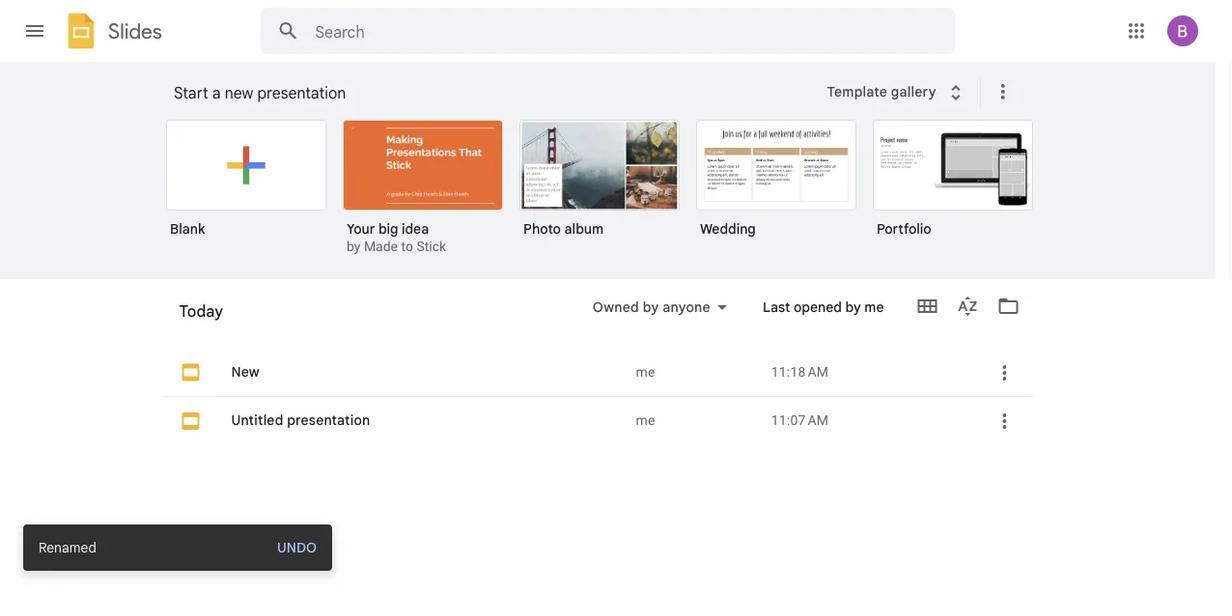 Task type: locate. For each thing, give the bounding box(es) containing it.
last opened by me
[[763, 299, 884, 315], [677, 310, 798, 327]]

None search field
[[260, 8, 956, 54]]

owned by me element inside new "option"
[[636, 363, 756, 382]]

opened up the 11:18 am
[[794, 299, 842, 315]]

slides
[[108, 18, 162, 44]]

presentation
[[257, 83, 346, 102], [287, 412, 370, 429]]

section
[[23, 525, 332, 571]]

by down your
[[347, 239, 361, 255]]

by right the owned
[[643, 299, 659, 315]]

gallery
[[892, 83, 937, 100]]

last
[[763, 299, 791, 315], [677, 310, 704, 327]]

by up the 11:18 am
[[760, 310, 775, 327]]

opened down wedding
[[708, 310, 756, 327]]

opened
[[794, 299, 842, 315], [708, 310, 756, 327]]

new
[[231, 364, 260, 381]]

new option
[[164, 270, 1033, 594]]

me
[[865, 299, 884, 315], [779, 310, 798, 327], [636, 364, 656, 380], [636, 413, 656, 428]]

photo
[[524, 220, 561, 237]]

owned by anyone
[[593, 299, 711, 315]]

0 horizontal spatial opened
[[708, 310, 756, 327]]

11:07 am
[[772, 413, 829, 428]]

a
[[212, 83, 221, 102]]

owned by me element
[[636, 363, 756, 382], [636, 411, 756, 430]]

section containing renamed
[[23, 525, 332, 571]]

owned by me element for untitled presentation
[[636, 411, 756, 430]]

presentation inside start a new presentation heading
[[257, 83, 346, 102]]

new
[[225, 83, 254, 102]]

list box
[[166, 116, 1055, 280], [164, 270, 1033, 594]]

undo
[[277, 539, 317, 556]]

portfolio
[[877, 220, 932, 237]]

more actions. image
[[988, 80, 1015, 103]]

1 owned by me element from the top
[[636, 363, 756, 382]]

1 today from the top
[[179, 301, 223, 321]]

stick
[[417, 239, 446, 255]]

blank
[[170, 220, 205, 237]]

Search bar text field
[[315, 22, 908, 42]]

untitled
[[231, 412, 284, 429]]

today for new
[[179, 309, 218, 326]]

made
[[364, 239, 398, 255]]

anyone
[[663, 299, 711, 315]]

0 vertical spatial presentation
[[257, 83, 346, 102]]

me inside untitled presentation option
[[636, 413, 656, 428]]

1 vertical spatial presentation
[[287, 412, 370, 429]]

last opened by me 11:07 am element
[[772, 411, 964, 430]]

album
[[565, 220, 604, 237]]

presentation inside untitled presentation option
[[287, 412, 370, 429]]

today
[[179, 301, 223, 321], [179, 309, 218, 326]]

wedding
[[700, 220, 756, 237]]

2 today from the top
[[179, 309, 218, 326]]

today inside heading
[[179, 301, 223, 321]]

list box containing new
[[164, 270, 1033, 594]]

2 owned by me element from the top
[[636, 411, 756, 430]]

0 vertical spatial owned by me element
[[636, 363, 756, 382]]

11:18 am
[[772, 364, 829, 380]]

owned by anyone button
[[580, 296, 740, 319]]

presentation right untitled
[[287, 412, 370, 429]]

by
[[347, 239, 361, 255], [643, 299, 659, 315], [846, 299, 861, 315], [760, 310, 775, 327]]

owned
[[593, 299, 640, 315]]

by inside your big idea by made to stick
[[347, 239, 361, 255]]

presentation right new
[[257, 83, 346, 102]]

template gallery button
[[815, 74, 980, 109]]

last right the owned
[[677, 310, 704, 327]]

by up last opened by me 11:18 am 'element'
[[846, 299, 861, 315]]

today heading
[[164, 279, 551, 341]]

main menu image
[[23, 19, 46, 43]]

your big idea option
[[343, 120, 503, 257]]

start
[[174, 83, 208, 102]]

last up the 11:18 am
[[763, 299, 791, 315]]

1 vertical spatial owned by me element
[[636, 411, 756, 430]]



Task type: describe. For each thing, give the bounding box(es) containing it.
by inside dropdown button
[[643, 299, 659, 315]]

last opened by me 11:18 am element
[[772, 363, 964, 382]]

blank option
[[166, 120, 327, 251]]

search image
[[269, 12, 308, 50]]

undo button
[[268, 538, 317, 557]]

idea
[[402, 220, 429, 237]]

photo album
[[524, 220, 604, 237]]

photo album option
[[520, 120, 680, 251]]

me inside new "option"
[[636, 364, 656, 380]]

template gallery
[[827, 83, 937, 100]]

to
[[401, 239, 413, 255]]

1 horizontal spatial opened
[[794, 299, 842, 315]]

list box containing blank
[[166, 116, 1055, 280]]

template
[[827, 83, 888, 100]]

start a new presentation
[[174, 83, 346, 102]]

untitled presentation
[[231, 412, 370, 429]]

your
[[347, 220, 375, 237]]

start a new presentation heading
[[174, 62, 815, 124]]

made to stick link
[[364, 239, 446, 255]]

owned by me element for new
[[636, 363, 756, 382]]

today for last opened by me
[[179, 301, 223, 321]]

untitled presentation option
[[164, 319, 1033, 594]]

renamed
[[39, 539, 96, 556]]

your big idea by made to stick
[[347, 220, 446, 255]]

0 horizontal spatial last
[[677, 310, 704, 327]]

slides link
[[62, 12, 162, 54]]

1 horizontal spatial last
[[763, 299, 791, 315]]

big
[[379, 220, 398, 237]]

portfolio option
[[873, 120, 1034, 251]]

wedding option
[[697, 120, 857, 251]]



Task type: vqa. For each thing, say whether or not it's contained in the screenshot.
Media Pass Radio on the left bottom of the page
no



